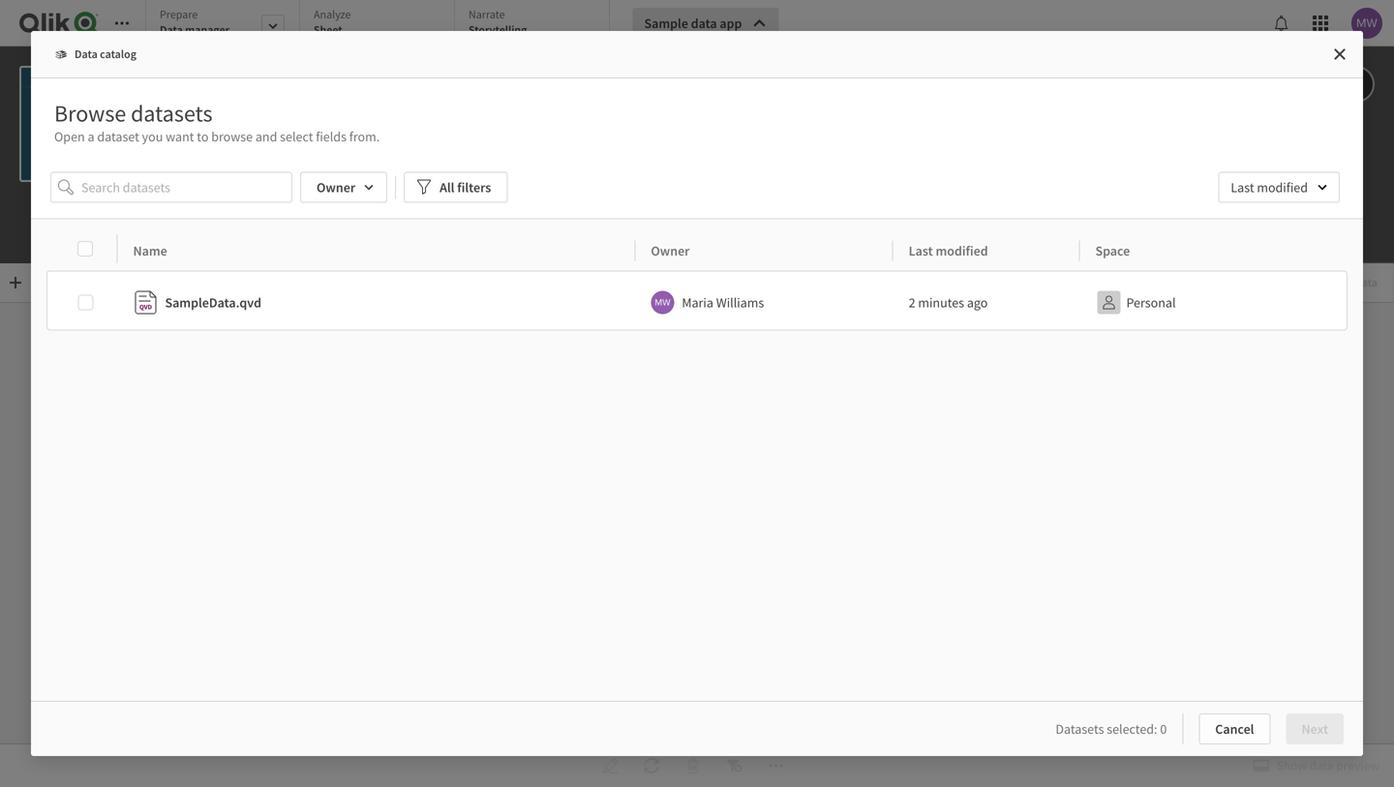 Task type: describe. For each thing, give the bounding box(es) containing it.
name
[[133, 242, 167, 259]]

show data preview button
[[1247, 752, 1387, 780]]

browse datasets application
[[0, 0, 1394, 787]]

maria williams image
[[651, 291, 674, 314]]

sheet
[[314, 22, 342, 37]]

filters
[[457, 179, 491, 196]]

show
[[1277, 758, 1307, 774]]

from.
[[349, 128, 380, 145]]

more options image
[[768, 754, 785, 778]]

and
[[256, 128, 277, 145]]

data for add
[[53, 275, 75, 290]]

change thumbnail image
[[104, 111, 121, 135]]

1 vertical spatial modified
[[936, 242, 988, 259]]

you
[[142, 128, 163, 145]]

1 vertical spatial last modified
[[909, 242, 988, 259]]

prepare
[[160, 7, 198, 22]]

2
[[909, 294, 916, 311]]

1 horizontal spatial owner
[[651, 242, 690, 259]]

cancel
[[1216, 720, 1254, 738]]

fields
[[316, 128, 347, 145]]

all filters button
[[404, 172, 508, 203]]

narrate
[[469, 7, 505, 22]]

app
[[720, 15, 742, 32]]

preview
[[1337, 758, 1380, 774]]

browse datasets open a dataset you want to browse and select fields from.
[[54, 99, 380, 145]]

data for show
[[1310, 758, 1334, 774]]

analyze sheet
[[314, 7, 351, 37]]

dataset
[[97, 128, 139, 145]]

add
[[31, 275, 51, 290]]

2 minutes ago
[[909, 294, 988, 311]]

all filters
[[440, 179, 491, 196]]

last modified inside dropdown button
[[1231, 179, 1308, 196]]

toggle bottom image
[[1254, 754, 1269, 778]]

bin image
[[685, 754, 702, 778]]

last modified button
[[1219, 172, 1340, 203]]

sampledata.qvd
[[165, 294, 261, 311]]

edit image
[[602, 754, 619, 778]]

sample data app button
[[633, 8, 779, 39]]

show data preview
[[1277, 758, 1380, 774]]

datasets
[[131, 99, 213, 128]]

0 horizontal spatial last
[[909, 242, 933, 259]]

all
[[440, 179, 455, 196]]

maria
[[682, 294, 714, 311]]

personal cell
[[1080, 271, 1348, 331]]

maria williams
[[682, 294, 764, 311]]

2 minutes ago cell
[[893, 271, 1080, 331]]

williams
[[716, 294, 764, 311]]

sample data app
[[644, 15, 742, 32]]

data
[[160, 22, 183, 37]]

analyze
[[314, 7, 351, 22]]

narrate storytelling
[[469, 7, 527, 37]]



Task type: vqa. For each thing, say whether or not it's contained in the screenshot.
sample data app
yes



Task type: locate. For each thing, give the bounding box(es) containing it.
maria williams cell
[[636, 271, 893, 331]]

tab list inside toolbar
[[145, 0, 617, 48]]

cancel button
[[1199, 714, 1271, 745]]

manager
[[185, 22, 230, 37]]

reload table from source image
[[643, 754, 661, 778]]

owner button
[[300, 172, 387, 203]]

last inside dropdown button
[[1231, 179, 1255, 196]]

to
[[197, 128, 209, 145]]

minutes
[[918, 294, 965, 311]]

None text field
[[227, 83, 730, 110]]

data inside toolbar
[[691, 15, 717, 32]]

stop editing image
[[1347, 73, 1364, 96]]

None checkbox
[[46, 271, 1348, 331]]

prepare data manager
[[160, 7, 230, 37]]

data for sample
[[691, 15, 717, 32]]

title
[[227, 66, 252, 83]]

a
[[88, 128, 94, 145]]

data right show
[[1310, 758, 1334, 774]]

last
[[1231, 179, 1255, 196], [909, 242, 933, 259]]

none checkbox containing sampledata.qvd
[[46, 271, 1348, 331]]

1 vertical spatial data
[[53, 275, 75, 290]]

0 horizontal spatial modified
[[936, 242, 988, 259]]

none checkbox inside the browse datasets 'dialog'
[[46, 271, 1348, 331]]

1 vertical spatial owner
[[651, 242, 690, 259]]

data left app
[[691, 15, 717, 32]]

filters region
[[50, 168, 1344, 207]]

1 horizontal spatial last modified
[[1231, 179, 1308, 196]]

none text field inside browse datasets application
[[227, 128, 730, 199]]

tab list containing prepare
[[145, 0, 617, 48]]

none text field inside toolbar
[[227, 83, 730, 110]]

open
[[54, 128, 85, 145]]

data right add
[[53, 275, 75, 290]]

0 horizontal spatial owner
[[317, 179, 355, 196]]

last modified
[[1231, 179, 1308, 196], [909, 242, 988, 259]]

0 vertical spatial last
[[1231, 179, 1255, 196]]

want
[[166, 128, 194, 145]]

clear filters image
[[726, 754, 744, 778]]

select
[[280, 128, 313, 145]]

data
[[691, 15, 717, 32], [53, 275, 75, 290], [1310, 758, 1334, 774]]

1 horizontal spatial modified
[[1257, 179, 1308, 196]]

modified
[[1257, 179, 1308, 196], [936, 242, 988, 259]]

owner
[[317, 179, 355, 196], [651, 242, 690, 259]]

0 vertical spatial data
[[691, 15, 717, 32]]

modified inside dropdown button
[[1257, 179, 1308, 196]]

personal
[[1127, 294, 1176, 311]]

browse
[[54, 99, 126, 128]]

toolbar
[[0, 0, 1394, 263]]

0 horizontal spatial data
[[53, 275, 75, 290]]

1 vertical spatial last
[[909, 242, 933, 259]]

sample
[[644, 15, 688, 32]]

1 horizontal spatial last
[[1231, 179, 1255, 196]]

2 horizontal spatial data
[[1310, 758, 1334, 774]]

owner up maria williams icon
[[651, 242, 690, 259]]

add data button
[[4, 267, 83, 298]]

tab list
[[145, 0, 617, 48]]

1 horizontal spatial data
[[691, 15, 717, 32]]

ago
[[967, 294, 988, 311]]

storytelling
[[469, 22, 527, 37]]

owner down fields
[[317, 179, 355, 196]]

browse
[[211, 128, 253, 145]]

0 vertical spatial owner
[[317, 179, 355, 196]]

browse datasets dialog
[[31, 31, 1363, 756]]

Search datasets text field
[[81, 172, 292, 203]]

toolbar containing sample data app
[[0, 0, 1394, 263]]

owner inside dropdown button
[[317, 179, 355, 196]]

0 vertical spatial last modified
[[1231, 179, 1308, 196]]

None text field
[[227, 128, 730, 199]]

2 vertical spatial data
[[1310, 758, 1334, 774]]

0 vertical spatial modified
[[1257, 179, 1308, 196]]

space
[[1096, 242, 1130, 259]]

0 horizontal spatial last modified
[[909, 242, 988, 259]]

add data
[[31, 275, 75, 290]]



